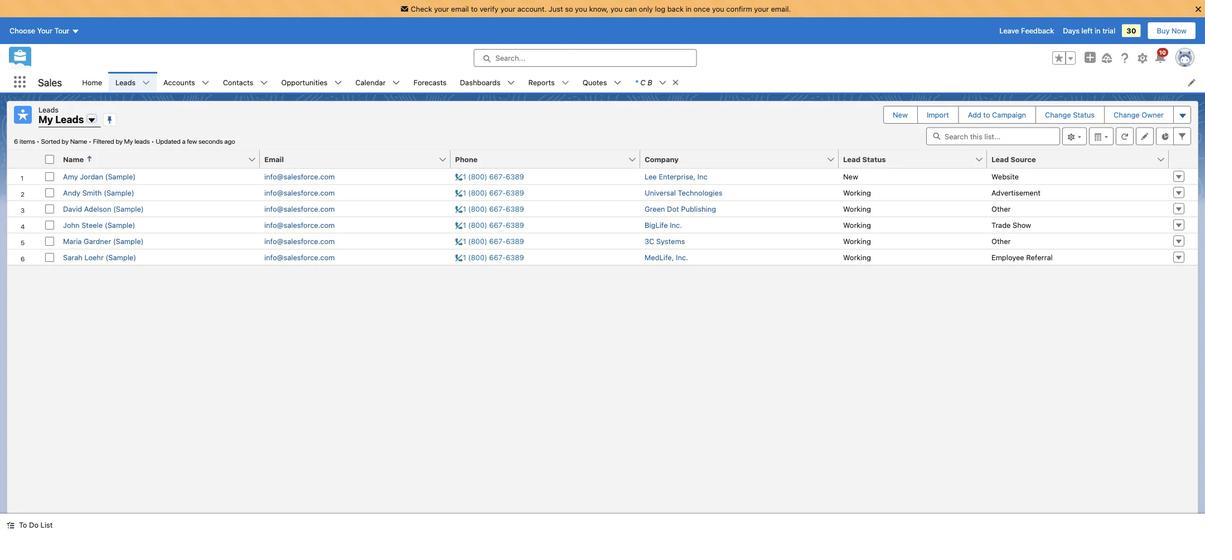 Task type: describe. For each thing, give the bounding box(es) containing it.
feedback
[[1022, 27, 1055, 35]]

c
[[641, 78, 646, 86]]

medlife, inc. link
[[645, 253, 689, 262]]

days
[[1064, 27, 1080, 35]]

3 your from the left
[[755, 4, 770, 13]]

days left in trial
[[1064, 27, 1116, 35]]

add to campaign
[[969, 111, 1027, 119]]

company button
[[641, 150, 827, 168]]

action element
[[1170, 150, 1199, 169]]

just
[[549, 4, 563, 13]]

maria
[[63, 237, 82, 246]]

text default image inside to do list button
[[7, 522, 15, 530]]

3 • from the left
[[151, 138, 154, 145]]

a
[[182, 138, 186, 145]]

calendar
[[356, 78, 386, 86]]

choose your tour
[[9, 27, 69, 35]]

inc. for biglife inc.
[[670, 221, 683, 229]]

leave
[[1000, 27, 1020, 35]]

source
[[1011, 155, 1037, 164]]

b
[[648, 78, 653, 86]]

working for green dot publishing
[[844, 205, 872, 213]]

(sample) for sarah loehr (sample)
[[106, 253, 136, 262]]

sarah loehr (sample)
[[63, 253, 136, 262]]

info@salesforce.com link for amy jordan (sample)
[[265, 172, 335, 181]]

phone button
[[451, 150, 628, 168]]

jordan
[[80, 172, 103, 181]]

andy
[[63, 189, 80, 197]]

status for change status
[[1074, 111, 1096, 119]]

Search My Leads list view. search field
[[927, 128, 1061, 145]]

new inside "my leads" grid
[[844, 172, 859, 181]]

10 button
[[1155, 48, 1169, 65]]

info@salesforce.com for john steele (sample)
[[265, 221, 335, 229]]

3c
[[645, 237, 655, 246]]

leave feedback link
[[1000, 27, 1055, 35]]

few
[[187, 138, 197, 145]]

technologies
[[678, 189, 723, 197]]

text default image for opportunities
[[334, 79, 342, 87]]

1 you from the left
[[575, 4, 588, 13]]

sarah loehr (sample) link
[[63, 253, 136, 262]]

30
[[1127, 27, 1137, 35]]

info@salesforce.com for david adelson (sample)
[[265, 205, 335, 213]]

loehr
[[85, 253, 104, 262]]

lee enterprise, inc
[[645, 172, 708, 181]]

john steele (sample)
[[63, 221, 135, 229]]

lead source
[[992, 155, 1037, 164]]

andy smith (sample) link
[[63, 189, 134, 197]]

lead source element
[[988, 150, 1176, 169]]

buy
[[1158, 27, 1171, 35]]

forecasts link
[[407, 72, 454, 93]]

3 you from the left
[[713, 4, 725, 13]]

quotes list item
[[576, 72, 629, 93]]

tour
[[54, 27, 69, 35]]

email.
[[772, 4, 792, 13]]

0 vertical spatial name
[[70, 138, 87, 145]]

lead status element
[[839, 150, 994, 169]]

3c systems link
[[645, 237, 686, 246]]

to do list
[[19, 522, 53, 530]]

add to campaign button
[[960, 107, 1036, 123]]

opportunities
[[281, 78, 328, 86]]

show
[[1013, 221, 1032, 229]]

gardner
[[84, 237, 111, 246]]

your
[[37, 27, 52, 35]]

search... button
[[474, 49, 697, 67]]

(sample) for amy jordan (sample)
[[105, 172, 136, 181]]

check
[[411, 4, 432, 13]]

so
[[565, 4, 573, 13]]

my leads
[[39, 114, 84, 126]]

1 • from the left
[[37, 138, 40, 145]]

once
[[694, 4, 711, 13]]

to do list button
[[0, 515, 59, 537]]

2 your from the left
[[501, 4, 516, 13]]

biglife inc. link
[[645, 221, 683, 229]]

lead for lead source
[[992, 155, 1010, 164]]

working for biglife inc.
[[844, 221, 872, 229]]

medlife,
[[645, 253, 674, 262]]

universal technologies link
[[645, 189, 723, 197]]

info@salesforce.com link for andy smith (sample)
[[265, 189, 335, 197]]

choose
[[9, 27, 35, 35]]

reports link
[[522, 72, 562, 93]]

leads right leads image
[[39, 105, 59, 114]]

leads up my leads status
[[55, 114, 84, 126]]

updated
[[156, 138, 181, 145]]

john steele (sample) link
[[63, 221, 135, 229]]

enterprise,
[[659, 172, 696, 181]]

2 you from the left
[[611, 4, 623, 13]]

trial
[[1103, 27, 1116, 35]]

new inside button
[[893, 111, 908, 119]]

info@salesforce.com for andy smith (sample)
[[265, 189, 335, 197]]

working for universal technologies
[[844, 189, 872, 197]]

home
[[82, 78, 102, 86]]

amy jordan (sample) link
[[63, 172, 136, 181]]

phone
[[455, 155, 478, 164]]

amy jordan (sample)
[[63, 172, 136, 181]]

(sample) for maria gardner (sample)
[[113, 237, 144, 246]]

text default image for accounts
[[202, 79, 210, 87]]

name button
[[59, 150, 248, 168]]

click to dial disabled image for universal
[[455, 189, 524, 197]]

do
[[29, 522, 39, 530]]

lee
[[645, 172, 657, 181]]

now
[[1173, 27, 1188, 35]]

publishing
[[682, 205, 717, 213]]

universal technologies
[[645, 189, 723, 197]]

2 by from the left
[[116, 138, 123, 145]]

email button
[[260, 150, 439, 168]]

working for medlife, inc.
[[844, 253, 872, 262]]

list item containing *
[[629, 72, 685, 93]]

1 by from the left
[[62, 138, 69, 145]]

1 vertical spatial in
[[1095, 27, 1101, 35]]

change status
[[1046, 111, 1096, 119]]

none search field inside my leads|leads|list view element
[[927, 128, 1061, 145]]

leads image
[[14, 106, 32, 124]]

info@salesforce.com for sarah loehr (sample)
[[265, 253, 335, 262]]

filtered
[[93, 138, 114, 145]]

email element
[[260, 150, 458, 169]]

contacts link
[[216, 72, 260, 93]]

systems
[[657, 237, 686, 246]]

*
[[635, 78, 639, 86]]

dashboards list item
[[454, 72, 522, 93]]

campaign
[[993, 111, 1027, 119]]

choose your tour button
[[9, 22, 80, 40]]

search...
[[496, 54, 526, 62]]

name element
[[59, 150, 267, 169]]



Task type: locate. For each thing, give the bounding box(es) containing it.
you
[[575, 4, 588, 13], [611, 4, 623, 13], [713, 4, 725, 13]]

list
[[41, 522, 53, 530]]

0 vertical spatial to
[[471, 4, 478, 13]]

0 horizontal spatial •
[[37, 138, 40, 145]]

biglife inc.
[[645, 221, 683, 229]]

2 text default image from the left
[[142, 79, 150, 87]]

list item
[[629, 72, 685, 93]]

lead inside button
[[992, 155, 1010, 164]]

new left import button
[[893, 111, 908, 119]]

0 horizontal spatial you
[[575, 4, 588, 13]]

1 text default image from the left
[[672, 79, 680, 87]]

can
[[625, 4, 637, 13]]

by right 'sorted'
[[62, 138, 69, 145]]

text default image right accounts
[[202, 79, 210, 87]]

change up lead source button
[[1046, 111, 1072, 119]]

change left owner
[[1115, 111, 1141, 119]]

click to dial disabled image for lee
[[455, 172, 524, 181]]

name left filtered
[[70, 138, 87, 145]]

lead status
[[844, 155, 887, 164]]

text default image inside quotes "list item"
[[614, 79, 622, 87]]

dashboards link
[[454, 72, 508, 93]]

(sample) for david adelson (sample)
[[113, 205, 144, 213]]

(sample) for john steele (sample)
[[105, 221, 135, 229]]

list
[[75, 72, 1206, 93]]

6 info@salesforce.com link from the top
[[265, 253, 335, 262]]

advertisement
[[992, 189, 1041, 197]]

employee referral
[[992, 253, 1053, 262]]

• right leads
[[151, 138, 154, 145]]

name up amy
[[63, 155, 84, 164]]

text default image for reports
[[562, 79, 570, 87]]

1 horizontal spatial status
[[1074, 111, 1096, 119]]

log
[[655, 4, 666, 13]]

6
[[14, 138, 18, 145]]

accounts link
[[157, 72, 202, 93]]

2 other from the top
[[992, 237, 1011, 246]]

1 lead from the left
[[844, 155, 861, 164]]

text default image inside "dashboards" list item
[[508, 79, 515, 87]]

•
[[37, 138, 40, 145], [89, 138, 92, 145], [151, 138, 154, 145]]

text default image left to
[[7, 522, 15, 530]]

email
[[451, 4, 469, 13]]

dashboards
[[460, 78, 501, 86]]

4 click to dial disabled image from the top
[[455, 221, 524, 229]]

import button
[[919, 107, 959, 123]]

opportunities link
[[275, 72, 334, 93]]

sarah
[[63, 253, 83, 262]]

other down trade
[[992, 237, 1011, 246]]

6 text default image from the left
[[659, 79, 667, 87]]

email
[[265, 155, 284, 164]]

text default image
[[672, 79, 680, 87], [142, 79, 150, 87], [260, 79, 268, 87], [508, 79, 515, 87], [562, 79, 570, 87], [659, 79, 667, 87]]

to right email
[[471, 4, 478, 13]]

change for change owner
[[1115, 111, 1141, 119]]

text default image for calendar
[[393, 79, 400, 87]]

(sample)
[[105, 172, 136, 181], [104, 189, 134, 197], [113, 205, 144, 213], [105, 221, 135, 229], [113, 237, 144, 246], [106, 253, 136, 262]]

in right back
[[686, 4, 692, 13]]

company element
[[641, 150, 846, 169]]

click to dial disabled image for medlife,
[[455, 253, 524, 262]]

2 • from the left
[[89, 138, 92, 145]]

6 click to dial disabled image from the top
[[455, 253, 524, 262]]

info@salesforce.com link for john steele (sample)
[[265, 221, 335, 229]]

action image
[[1170, 150, 1199, 168]]

2 working from the top
[[844, 205, 872, 213]]

working for 3c systems
[[844, 237, 872, 246]]

universal
[[645, 189, 676, 197]]

5 info@salesforce.com link from the top
[[265, 237, 335, 246]]

forecasts
[[414, 78, 447, 86]]

inc. down systems
[[676, 253, 689, 262]]

text default image inside leads list item
[[142, 79, 150, 87]]

0 horizontal spatial lead
[[844, 155, 861, 164]]

2 info@salesforce.com link from the top
[[265, 189, 335, 197]]

5 click to dial disabled image from the top
[[455, 237, 524, 246]]

green
[[645, 205, 666, 213]]

change for change status
[[1046, 111, 1072, 119]]

text default image for contacts
[[260, 79, 268, 87]]

accounts list item
[[157, 72, 216, 93]]

0 vertical spatial my
[[39, 114, 53, 126]]

other for green dot publishing
[[992, 205, 1011, 213]]

website
[[992, 172, 1020, 181]]

to
[[19, 522, 27, 530]]

know,
[[590, 4, 609, 13]]

1 horizontal spatial to
[[984, 111, 991, 119]]

reports
[[529, 78, 555, 86]]

2 lead from the left
[[992, 155, 1010, 164]]

0 horizontal spatial status
[[863, 155, 887, 164]]

company
[[645, 155, 679, 164]]

text default image inside the calendar list item
[[393, 79, 400, 87]]

0 horizontal spatial new
[[844, 172, 859, 181]]

text default image for dashboards
[[508, 79, 515, 87]]

0 vertical spatial in
[[686, 4, 692, 13]]

items
[[20, 138, 35, 145]]

your left email
[[434, 4, 449, 13]]

contacts
[[223, 78, 254, 86]]

5 text default image from the left
[[562, 79, 570, 87]]

change
[[1046, 111, 1072, 119], [1115, 111, 1141, 119]]

0 vertical spatial inc.
[[670, 221, 683, 229]]

click to dial disabled image for 3c
[[455, 237, 524, 246]]

None search field
[[927, 128, 1061, 145]]

text default image
[[202, 79, 210, 87], [334, 79, 342, 87], [393, 79, 400, 87], [614, 79, 622, 87], [7, 522, 15, 530]]

1 horizontal spatial my
[[124, 138, 133, 145]]

info@salesforce.com for maria gardner (sample)
[[265, 237, 335, 246]]

my left leads
[[124, 138, 133, 145]]

1 vertical spatial new
[[844, 172, 859, 181]]

4 info@salesforce.com link from the top
[[265, 221, 335, 229]]

0 vertical spatial status
[[1074, 111, 1096, 119]]

lee enterprise, inc link
[[645, 172, 708, 181]]

1 change from the left
[[1046, 111, 1072, 119]]

6 items • sorted by name • filtered by my leads • updated a few seconds ago
[[14, 138, 235, 145]]

leads inside list item
[[116, 78, 136, 86]]

1 click to dial disabled image from the top
[[455, 172, 524, 181]]

info@salesforce.com link for maria gardner (sample)
[[265, 237, 335, 246]]

lead
[[844, 155, 861, 164], [992, 155, 1010, 164]]

leads
[[135, 138, 150, 145]]

accounts
[[164, 78, 195, 86]]

1 horizontal spatial new
[[893, 111, 908, 119]]

my leads status
[[14, 138, 156, 145]]

other up trade
[[992, 205, 1011, 213]]

click to dial disabled image for biglife
[[455, 221, 524, 229]]

by right filtered
[[116, 138, 123, 145]]

0 horizontal spatial by
[[62, 138, 69, 145]]

info@salesforce.com for amy jordan (sample)
[[265, 172, 335, 181]]

item number element
[[7, 150, 41, 169]]

your right verify
[[501, 4, 516, 13]]

group
[[1053, 51, 1076, 65]]

text default image inside 'accounts' 'list item'
[[202, 79, 210, 87]]

dot
[[667, 205, 680, 213]]

1 vertical spatial other
[[992, 237, 1011, 246]]

2 info@salesforce.com from the top
[[265, 189, 335, 197]]

verify
[[480, 4, 499, 13]]

1 other from the top
[[992, 205, 1011, 213]]

(sample) down david adelson (sample) "link"
[[105, 221, 135, 229]]

my
[[39, 114, 53, 126], [124, 138, 133, 145]]

1 vertical spatial to
[[984, 111, 991, 119]]

lead inside button
[[844, 155, 861, 164]]

green dot publishing
[[645, 205, 717, 213]]

trade
[[992, 221, 1011, 229]]

you left can
[[611, 4, 623, 13]]

1 working from the top
[[844, 189, 872, 197]]

buy now button
[[1148, 22, 1197, 40]]

0 horizontal spatial your
[[434, 4, 449, 13]]

inc. for medlife, inc.
[[676, 253, 689, 262]]

(sample) for andy smith (sample)
[[104, 189, 134, 197]]

1 vertical spatial inc.
[[676, 253, 689, 262]]

4 working from the top
[[844, 237, 872, 246]]

cell
[[41, 150, 59, 169]]

4 info@salesforce.com from the top
[[265, 221, 335, 229]]

list containing home
[[75, 72, 1206, 93]]

text default image for leads
[[142, 79, 150, 87]]

2 horizontal spatial you
[[713, 4, 725, 13]]

1 horizontal spatial your
[[501, 4, 516, 13]]

by
[[62, 138, 69, 145], [116, 138, 123, 145]]

john
[[63, 221, 80, 229]]

0 horizontal spatial my
[[39, 114, 53, 126]]

to inside button
[[984, 111, 991, 119]]

1 horizontal spatial change
[[1115, 111, 1141, 119]]

(sample) up david adelson (sample) "link"
[[104, 189, 134, 197]]

leads list item
[[109, 72, 157, 93]]

ago
[[225, 138, 235, 145]]

status for lead status
[[863, 155, 887, 164]]

change inside the change status button
[[1046, 111, 1072, 119]]

* c b
[[635, 78, 653, 86]]

5 info@salesforce.com from the top
[[265, 237, 335, 246]]

phone element
[[451, 150, 647, 169]]

david adelson (sample)
[[63, 205, 144, 213]]

2 horizontal spatial your
[[755, 4, 770, 13]]

cell inside "my leads" grid
[[41, 150, 59, 169]]

david
[[63, 205, 82, 213]]

3 text default image from the left
[[260, 79, 268, 87]]

other for 3c systems
[[992, 237, 1011, 246]]

status up lead source element
[[1074, 111, 1096, 119]]

text default image inside opportunities list item
[[334, 79, 342, 87]]

status inside "my leads" grid
[[863, 155, 887, 164]]

to right add at the top right of page
[[984, 111, 991, 119]]

your
[[434, 4, 449, 13], [501, 4, 516, 13], [755, 4, 770, 13]]

0 horizontal spatial in
[[686, 4, 692, 13]]

andy smith (sample)
[[63, 189, 134, 197]]

text default image right calendar
[[393, 79, 400, 87]]

6 info@salesforce.com from the top
[[265, 253, 335, 262]]

name inside button
[[63, 155, 84, 164]]

leads right home
[[116, 78, 136, 86]]

1 horizontal spatial you
[[611, 4, 623, 13]]

1 horizontal spatial •
[[89, 138, 92, 145]]

(sample) down maria gardner (sample)
[[106, 253, 136, 262]]

1 info@salesforce.com from the top
[[265, 172, 335, 181]]

3 click to dial disabled image from the top
[[455, 205, 524, 213]]

in
[[686, 4, 692, 13], [1095, 27, 1101, 35]]

inc. down dot
[[670, 221, 683, 229]]

1 horizontal spatial in
[[1095, 27, 1101, 35]]

click to dial disabled image for green
[[455, 205, 524, 213]]

(sample) right adelson
[[113, 205, 144, 213]]

• right items
[[37, 138, 40, 145]]

10
[[1160, 49, 1167, 56]]

1 vertical spatial my
[[124, 138, 133, 145]]

confirm
[[727, 4, 753, 13]]

seconds
[[199, 138, 223, 145]]

green dot publishing link
[[645, 205, 717, 213]]

my up 'sorted'
[[39, 114, 53, 126]]

steele
[[82, 221, 103, 229]]

medlife, inc.
[[645, 253, 689, 262]]

text default image inside contacts list item
[[260, 79, 268, 87]]

2 change from the left
[[1115, 111, 1141, 119]]

4 text default image from the left
[[508, 79, 515, 87]]

trade show
[[992, 221, 1032, 229]]

you right so
[[575, 4, 588, 13]]

sales
[[38, 76, 62, 88]]

referral
[[1027, 253, 1053, 262]]

sorted
[[41, 138, 60, 145]]

1 horizontal spatial lead
[[992, 155, 1010, 164]]

to
[[471, 4, 478, 13], [984, 111, 991, 119]]

(sample) up andy smith (sample) link
[[105, 172, 136, 181]]

my leads grid
[[7, 150, 1199, 266]]

2 horizontal spatial •
[[151, 138, 154, 145]]

(sample) right gardner
[[113, 237, 144, 246]]

in right left
[[1095, 27, 1101, 35]]

left
[[1082, 27, 1093, 35]]

• left filtered
[[89, 138, 92, 145]]

new button
[[885, 107, 917, 123]]

text default image for quotes
[[614, 79, 622, 87]]

quotes
[[583, 78, 607, 86]]

1 vertical spatial status
[[863, 155, 887, 164]]

2 click to dial disabled image from the top
[[455, 189, 524, 197]]

my leads|leads|list view element
[[7, 101, 1199, 515]]

1 vertical spatial name
[[63, 155, 84, 164]]

you right once
[[713, 4, 725, 13]]

new down lead status at the top right
[[844, 172, 859, 181]]

status down new button
[[863, 155, 887, 164]]

0 horizontal spatial to
[[471, 4, 478, 13]]

info@salesforce.com link for david adelson (sample)
[[265, 205, 335, 213]]

1 your from the left
[[434, 4, 449, 13]]

3 info@salesforce.com link from the top
[[265, 205, 335, 213]]

info@salesforce.com link
[[265, 172, 335, 181], [265, 189, 335, 197], [265, 205, 335, 213], [265, 221, 335, 229], [265, 237, 335, 246], [265, 253, 335, 262]]

text default image inside reports list item
[[562, 79, 570, 87]]

click to dial disabled image
[[455, 172, 524, 181], [455, 189, 524, 197], [455, 205, 524, 213], [455, 221, 524, 229], [455, 237, 524, 246], [455, 253, 524, 262]]

0 horizontal spatial change
[[1046, 111, 1072, 119]]

text default image left calendar
[[334, 79, 342, 87]]

item number image
[[7, 150, 41, 168]]

opportunities list item
[[275, 72, 349, 93]]

contacts list item
[[216, 72, 275, 93]]

lead for lead status
[[844, 155, 861, 164]]

text default image left *
[[614, 79, 622, 87]]

reports list item
[[522, 72, 576, 93]]

change inside change owner button
[[1115, 111, 1141, 119]]

biglife
[[645, 221, 668, 229]]

1 horizontal spatial by
[[116, 138, 123, 145]]

quotes link
[[576, 72, 614, 93]]

0 vertical spatial new
[[893, 111, 908, 119]]

lead source button
[[988, 150, 1157, 168]]

your left email.
[[755, 4, 770, 13]]

3 working from the top
[[844, 221, 872, 229]]

info@salesforce.com link for sarah loehr (sample)
[[265, 253, 335, 262]]

calendar list item
[[349, 72, 407, 93]]

3 info@salesforce.com from the top
[[265, 205, 335, 213]]

1 info@salesforce.com link from the top
[[265, 172, 335, 181]]

maria gardner (sample)
[[63, 237, 144, 246]]

change owner button
[[1106, 107, 1174, 123]]

5 working from the top
[[844, 253, 872, 262]]

0 vertical spatial other
[[992, 205, 1011, 213]]



Task type: vqa. For each thing, say whether or not it's contained in the screenshot.


